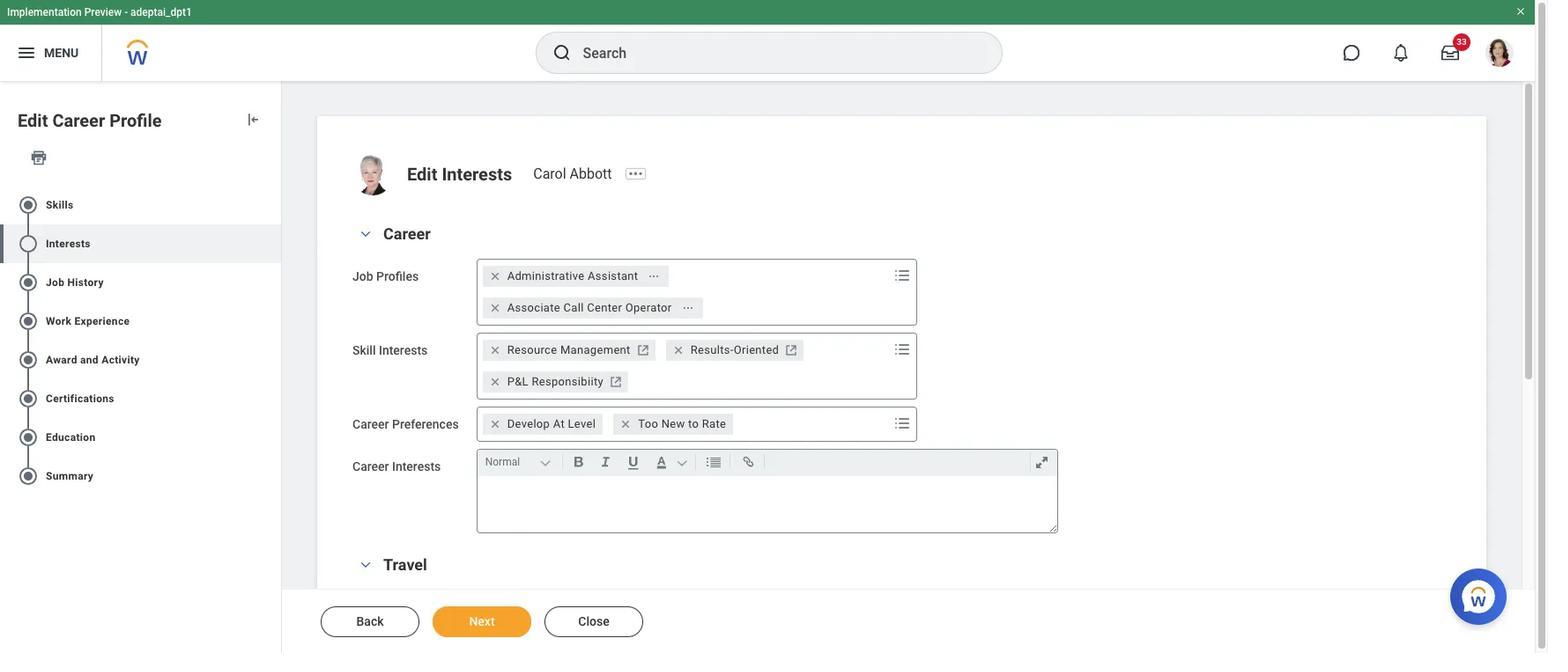 Task type: locate. For each thing, give the bounding box(es) containing it.
career for career
[[383, 225, 431, 243]]

error image inside work experience 'link'
[[263, 311, 281, 332]]

ext link image inside 'resource management, press delete to clear value, ctrl + enter opens in new window.' "option"
[[634, 342, 652, 359]]

prompts image up prompts image
[[891, 265, 913, 286]]

link image
[[736, 452, 760, 473]]

radio custom image left skills
[[18, 195, 39, 216]]

call
[[564, 301, 584, 315]]

error image for education
[[263, 427, 281, 448]]

summary link
[[0, 457, 281, 496]]

error image inside interests 'link'
[[263, 233, 281, 254]]

p&l responsibiity element
[[507, 374, 604, 390]]

career button
[[383, 225, 431, 243]]

1 vertical spatial related actions image
[[682, 302, 694, 314]]

interests left carol
[[442, 164, 512, 185]]

items selected list box for career preferences
[[477, 409, 890, 441]]

list containing skills
[[0, 179, 281, 503]]

2 radio custom image from the top
[[18, 427, 39, 448]]

3 error image from the top
[[263, 388, 281, 410]]

radio custom image left work
[[18, 311, 39, 332]]

job inside list
[[46, 276, 65, 289]]

0 vertical spatial related actions image
[[648, 270, 660, 283]]

1 x small image from the top
[[486, 268, 504, 285]]

associate call center operator, press delete to clear value. option
[[483, 298, 703, 319]]

related actions image
[[648, 270, 660, 283], [682, 302, 694, 314]]

related actions image up operator
[[648, 270, 660, 283]]

radio custom image inside the education link
[[18, 427, 39, 448]]

job history
[[46, 276, 104, 289]]

x small image
[[486, 300, 504, 317], [669, 342, 687, 359], [486, 374, 504, 391], [486, 416, 504, 434], [617, 416, 635, 434]]

resource management, press delete to clear value, ctrl + enter opens in new window. option
[[483, 340, 655, 361]]

error image inside the education link
[[263, 427, 281, 448]]

certifications link
[[0, 380, 281, 418]]

radio custom image left summary
[[18, 466, 39, 487]]

edit for edit interests
[[407, 164, 437, 185]]

center
[[587, 301, 622, 315]]

close button
[[545, 607, 643, 638]]

x small image left too
[[617, 416, 635, 434]]

error image inside summary link
[[263, 466, 281, 487]]

responsibiity
[[532, 375, 604, 389]]

0 horizontal spatial job
[[46, 276, 65, 289]]

4 radio custom image from the top
[[18, 311, 39, 332]]

2 prompts image from the top
[[891, 413, 913, 434]]

33 button
[[1431, 33, 1471, 72]]

develop
[[507, 418, 550, 431]]

and
[[80, 354, 99, 366]]

resource
[[507, 344, 557, 357]]

1 vertical spatial x small image
[[486, 342, 504, 359]]

0 vertical spatial x small image
[[486, 268, 504, 285]]

radio custom image
[[18, 195, 39, 216], [18, 233, 39, 254], [18, 272, 39, 293], [18, 311, 39, 332], [18, 388, 39, 410], [18, 466, 39, 487]]

0 vertical spatial prompts image
[[891, 265, 913, 286]]

4 error image from the top
[[263, 466, 281, 487]]

career up career interests
[[352, 418, 389, 432]]

award and activity
[[46, 354, 140, 366]]

1 prompts image from the top
[[891, 265, 913, 286]]

radio custom image down "print" icon
[[18, 233, 39, 254]]

interests
[[442, 164, 512, 185], [46, 238, 91, 250], [379, 344, 428, 358], [392, 460, 441, 474]]

certifications
[[46, 393, 114, 405]]

items selected list box containing resource management
[[477, 335, 890, 398]]

underline image
[[621, 452, 646, 473]]

develop at level
[[507, 418, 596, 431]]

results-
[[690, 344, 734, 357]]

award
[[46, 354, 77, 366]]

1 horizontal spatial related actions image
[[682, 302, 694, 314]]

radio custom image
[[18, 350, 39, 371], [18, 427, 39, 448]]

2 x small image from the top
[[486, 342, 504, 359]]

radio custom image left education
[[18, 427, 39, 448]]

radio custom image left job history
[[18, 272, 39, 293]]

radio custom image inside work experience 'link'
[[18, 311, 39, 332]]

associate call center operator
[[507, 301, 672, 315]]

prompts image
[[891, 339, 913, 360]]

2 radio custom image from the top
[[18, 233, 39, 254]]

ext link image inside p&l responsibiity, press delete to clear value, ctrl + enter opens in new window. option
[[607, 374, 625, 391]]

x small image inside administrative assistant, press delete to clear value. option
[[486, 268, 504, 285]]

ext link image inside results-oriented, press delete to clear value, ctrl + enter opens in new window. option
[[783, 342, 800, 359]]

bold image
[[566, 452, 590, 473]]

ext link image
[[634, 342, 652, 359], [783, 342, 800, 359], [607, 374, 625, 391]]

interests down preferences
[[392, 460, 441, 474]]

activity
[[102, 354, 140, 366]]

0 horizontal spatial edit
[[18, 110, 48, 131]]

interests up job history
[[46, 238, 91, 250]]

career
[[52, 110, 105, 131], [383, 225, 431, 243], [352, 418, 389, 432], [352, 460, 389, 474]]

back button
[[321, 607, 419, 638]]

administrative assistant, press delete to clear value. option
[[483, 266, 669, 287]]

x small image for job profiles
[[486, 268, 504, 285]]

0 horizontal spatial ext link image
[[607, 374, 625, 391]]

radio custom image for award and activity
[[18, 350, 39, 371]]

career down career preferences
[[352, 460, 389, 474]]

3 radio custom image from the top
[[18, 272, 39, 293]]

error image
[[263, 195, 281, 216], [263, 350, 281, 371], [263, 388, 281, 410], [263, 427, 281, 448]]

level
[[568, 418, 596, 431]]

too new to rate
[[638, 418, 726, 431]]

1 error image from the top
[[263, 233, 281, 254]]

related actions image right operator
[[682, 302, 694, 314]]

5 radio custom image from the top
[[18, 388, 39, 410]]

too
[[638, 418, 658, 431]]

1 radio custom image from the top
[[18, 350, 39, 371]]

edit up "print" icon
[[18, 110, 48, 131]]

items selected list box for skill interests
[[477, 335, 890, 398]]

prompts image down prompts image
[[891, 413, 913, 434]]

radio custom image for job history
[[18, 272, 39, 293]]

Career Interests text field
[[477, 477, 1057, 533]]

x small image inside associate call center operator, press delete to clear value. option
[[486, 300, 504, 317]]

ext link image down operator
[[634, 342, 652, 359]]

action bar region
[[289, 589, 1535, 654]]

3 error image from the top
[[263, 311, 281, 332]]

items selected list box containing administrative assistant
[[477, 261, 890, 324]]

edit
[[18, 110, 48, 131], [407, 164, 437, 185]]

1 horizontal spatial ext link image
[[634, 342, 652, 359]]

menu
[[44, 45, 79, 60]]

carol
[[533, 166, 566, 182]]

x small image inside 'resource management, press delete to clear value, ctrl + enter opens in new window.' "option"
[[486, 342, 504, 359]]

ext link image for p&l responsibiity
[[607, 374, 625, 391]]

radio custom image left award
[[18, 350, 39, 371]]

x small image left resource
[[486, 342, 504, 359]]

radio custom image inside award and activity link
[[18, 350, 39, 371]]

radio custom image for interests
[[18, 233, 39, 254]]

profiles
[[376, 270, 419, 284]]

x small image left develop at the bottom of page
[[486, 416, 504, 434]]

1 vertical spatial edit
[[407, 164, 437, 185]]

ext link image right oriented
[[783, 342, 800, 359]]

x small image left administrative
[[486, 268, 504, 285]]

ext link image for resource management
[[634, 342, 652, 359]]

items selected list box
[[477, 261, 890, 324], [477, 335, 890, 398], [477, 409, 890, 441]]

1 vertical spatial radio custom image
[[18, 427, 39, 448]]

error image inside skills link
[[263, 195, 281, 216]]

inbox large image
[[1441, 44, 1459, 62]]

interests link
[[0, 225, 281, 263]]

2 error image from the top
[[263, 350, 281, 371]]

radio custom image for certifications
[[18, 388, 39, 410]]

x small image inside develop at level, press delete to clear value. option
[[486, 416, 504, 434]]

items selected list box containing develop at level
[[477, 409, 890, 441]]

2 error image from the top
[[263, 272, 281, 293]]

2 horizontal spatial ext link image
[[783, 342, 800, 359]]

chevron down image
[[355, 559, 376, 572]]

2 items selected list box from the top
[[477, 335, 890, 398]]

interests right skill
[[379, 344, 428, 358]]

skill interests
[[352, 344, 428, 358]]

career right chevron down image
[[383, 225, 431, 243]]

6 radio custom image from the top
[[18, 466, 39, 487]]

x small image left the 'results-' on the left of the page
[[669, 342, 687, 359]]

radio custom image left certifications
[[18, 388, 39, 410]]

3 items selected list box from the top
[[477, 409, 890, 441]]

management
[[560, 344, 631, 357]]

prompts image
[[891, 265, 913, 286], [891, 413, 913, 434]]

ext link image for results-oriented
[[783, 342, 800, 359]]

4 error image from the top
[[263, 427, 281, 448]]

skills link
[[0, 186, 281, 225]]

0 vertical spatial items selected list box
[[477, 261, 890, 324]]

1 horizontal spatial job
[[352, 270, 373, 284]]

x small image for skill interests
[[486, 342, 504, 359]]

menu banner
[[0, 0, 1535, 81]]

employee's photo (carol abbott) image
[[352, 155, 393, 196]]

p&l
[[507, 375, 529, 389]]

1 items selected list box from the top
[[477, 261, 890, 324]]

x small image left associate
[[486, 300, 504, 317]]

error image
[[263, 233, 281, 254], [263, 272, 281, 293], [263, 311, 281, 332], [263, 466, 281, 487]]

0 horizontal spatial related actions image
[[648, 270, 660, 283]]

experience
[[74, 315, 130, 328]]

edit career profile
[[18, 110, 162, 131]]

p&l responsibiity
[[507, 375, 604, 389]]

preview
[[84, 6, 122, 19]]

work experience
[[46, 315, 130, 328]]

too new to rate, press delete to clear value. option
[[613, 414, 733, 435]]

related actions image inside associate call center operator, press delete to clear value. option
[[682, 302, 694, 314]]

develop at level element
[[507, 417, 596, 433]]

0 vertical spatial radio custom image
[[18, 350, 39, 371]]

implementation preview -   adeptai_dpt1
[[7, 6, 192, 19]]

radio custom image inside summary link
[[18, 466, 39, 487]]

edit right employee's photo (carol abbott)
[[407, 164, 437, 185]]

2 vertical spatial items selected list box
[[477, 409, 890, 441]]

x small image
[[486, 268, 504, 285], [486, 342, 504, 359]]

job
[[352, 270, 373, 284], [46, 276, 65, 289]]

interests inside 'link'
[[46, 238, 91, 250]]

results-oriented element
[[690, 343, 779, 359]]

1 vertical spatial prompts image
[[891, 413, 913, 434]]

list
[[0, 179, 281, 503]]

1 error image from the top
[[263, 195, 281, 216]]

ext link image down the management
[[607, 374, 625, 391]]

0 vertical spatial edit
[[18, 110, 48, 131]]

x small image inside too new to rate, press delete to clear value. option
[[617, 416, 635, 434]]

career left the profile in the left of the page
[[52, 110, 105, 131]]

error image inside award and activity link
[[263, 350, 281, 371]]

summary
[[46, 470, 93, 483]]

implementation
[[7, 6, 82, 19]]

job inside career group
[[352, 270, 373, 284]]

error image for interests
[[263, 233, 281, 254]]

1 horizontal spatial edit
[[407, 164, 437, 185]]

new
[[661, 418, 685, 431]]

error image inside job history link
[[263, 272, 281, 293]]

skills
[[46, 199, 74, 211]]

error image inside certifications link
[[263, 388, 281, 410]]

print image
[[30, 149, 48, 166]]

career preferences
[[352, 418, 459, 432]]

1 radio custom image from the top
[[18, 195, 39, 216]]

rate
[[702, 418, 726, 431]]

job left the profiles
[[352, 270, 373, 284]]

search image
[[551, 42, 572, 63]]

back
[[356, 615, 384, 629]]

education
[[46, 432, 96, 444]]

administrative assistant
[[507, 270, 638, 283]]

administrative assistant element
[[507, 269, 638, 285]]

1 vertical spatial items selected list box
[[477, 335, 890, 398]]

interests for edit
[[442, 164, 512, 185]]

radio custom image inside job history link
[[18, 272, 39, 293]]

job left history
[[46, 276, 65, 289]]

career group
[[352, 224, 1451, 534]]

close
[[578, 615, 609, 629]]

justify image
[[16, 42, 37, 63]]

resource management element
[[507, 343, 631, 359]]

results-oriented, press delete to clear value, ctrl + enter opens in new window. option
[[666, 340, 804, 361]]

career for career preferences
[[352, 418, 389, 432]]

radio custom image inside interests 'link'
[[18, 233, 39, 254]]

edit for edit career profile
[[18, 110, 48, 131]]



Task type: vqa. For each thing, say whether or not it's contained in the screenshot.
Phone Ji-Eun Kim （김지은） Element
no



Task type: describe. For each thing, give the bounding box(es) containing it.
radio custom image for work experience
[[18, 311, 39, 332]]

work experience link
[[0, 302, 281, 341]]

items selected list box for job profiles
[[477, 261, 890, 324]]

x small image for preferences
[[617, 416, 635, 434]]

next
[[469, 615, 495, 629]]

oriented
[[734, 344, 779, 357]]

results-oriented
[[690, 344, 779, 357]]

p&l responsibiity, press delete to clear value, ctrl + enter opens in new window. option
[[483, 372, 628, 393]]

close environment banner image
[[1515, 6, 1526, 17]]

job for job history
[[46, 276, 65, 289]]

award and activity link
[[0, 341, 281, 380]]

education link
[[0, 418, 281, 457]]

administrative
[[507, 270, 585, 283]]

associate call center operator element
[[507, 300, 672, 316]]

bulleted list image
[[702, 452, 726, 473]]

transformation import image
[[244, 111, 262, 129]]

error image for work experience
[[263, 311, 281, 332]]

history
[[67, 276, 104, 289]]

x small image left "p&l"
[[486, 374, 504, 391]]

associate
[[507, 301, 560, 315]]

radio custom image for skills
[[18, 195, 39, 216]]

error image for job history
[[263, 272, 281, 293]]

travel
[[383, 556, 427, 574]]

skill
[[352, 344, 376, 358]]

next button
[[433, 607, 531, 638]]

normal group
[[482, 450, 1061, 477]]

abbott
[[570, 166, 612, 182]]

notifications large image
[[1392, 44, 1410, 62]]

maximize image
[[1030, 452, 1054, 473]]

prompts image for career preferences
[[891, 413, 913, 434]]

work
[[46, 315, 72, 328]]

interests for career
[[392, 460, 441, 474]]

to
[[688, 418, 699, 431]]

x small image for profiles
[[486, 300, 504, 317]]

job profiles
[[352, 270, 419, 284]]

career interests
[[352, 460, 441, 474]]

error image for skills
[[263, 195, 281, 216]]

at
[[553, 418, 565, 431]]

normal button
[[482, 453, 558, 472]]

resource management
[[507, 344, 631, 357]]

Search Workday  search field
[[583, 33, 965, 72]]

related actions image for administrative assistant
[[648, 270, 660, 283]]

career for career interests
[[352, 460, 389, 474]]

job history link
[[0, 263, 281, 302]]

chevron down image
[[355, 228, 376, 241]]

operator
[[625, 301, 672, 315]]

too new to rate element
[[638, 417, 726, 433]]

develop at level, press delete to clear value. option
[[483, 414, 603, 435]]

error image for certifications
[[263, 388, 281, 410]]

profile logan mcneil image
[[1486, 39, 1514, 71]]

radio custom image for summary
[[18, 466, 39, 487]]

preferences
[[392, 418, 459, 432]]

-
[[124, 6, 128, 19]]

profile
[[109, 110, 162, 131]]

edit interests
[[407, 164, 512, 185]]

error image for summary
[[263, 466, 281, 487]]

radio custom image for education
[[18, 427, 39, 448]]

job for job profiles
[[352, 270, 373, 284]]

33
[[1457, 37, 1467, 47]]

x small image for interests
[[669, 342, 687, 359]]

italic image
[[594, 452, 617, 473]]

interests for skill
[[379, 344, 428, 358]]

travel button
[[383, 556, 427, 574]]

carol abbott element
[[533, 166, 623, 182]]

normal
[[485, 456, 520, 469]]

error image for award and activity
[[263, 350, 281, 371]]

prompts image for job profiles
[[891, 265, 913, 286]]

related actions image for associate call center operator
[[682, 302, 694, 314]]

adeptai_dpt1
[[130, 6, 192, 19]]

assistant
[[588, 270, 638, 283]]

menu button
[[0, 25, 102, 81]]

carol abbott
[[533, 166, 612, 182]]



